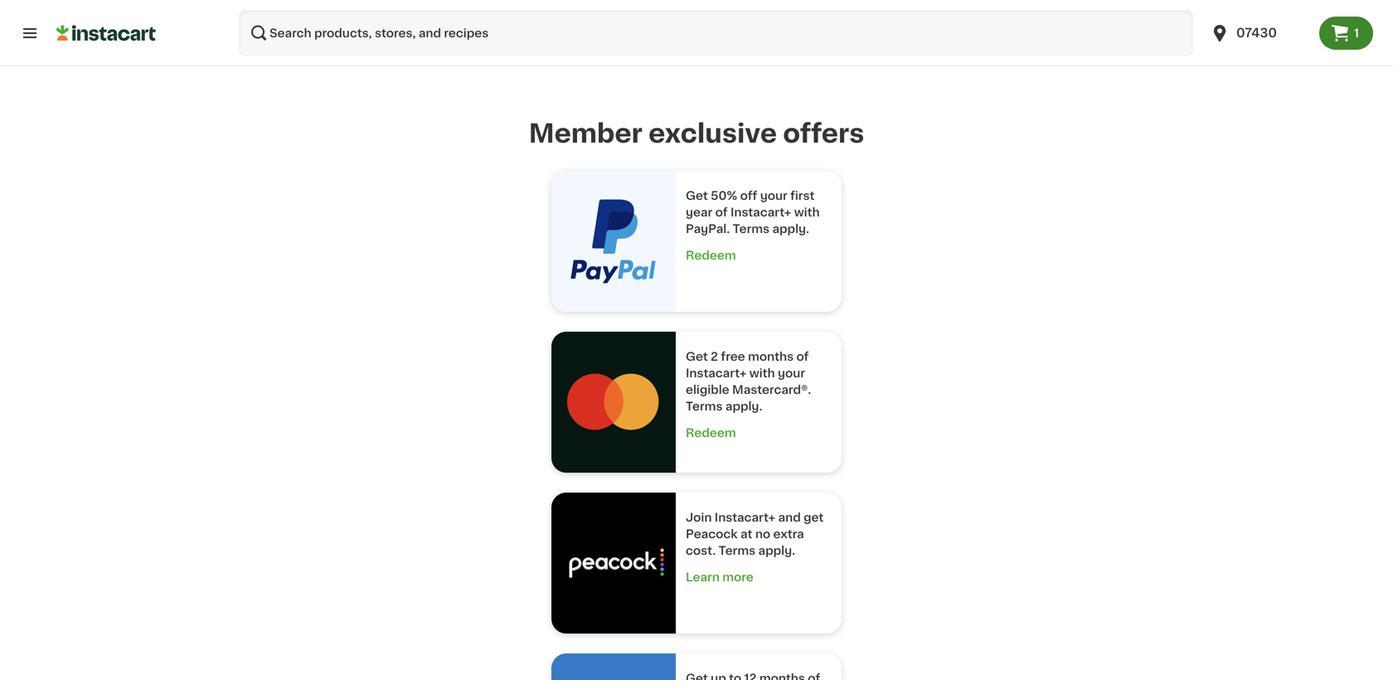 Task type: vqa. For each thing, say whether or not it's contained in the screenshot.
stores to the top
no



Task type: describe. For each thing, give the bounding box(es) containing it.
eligible
[[686, 384, 730, 396]]

Search field
[[239, 10, 1193, 56]]

redeem button for paypal.
[[686, 247, 832, 264]]

learn
[[686, 571, 720, 583]]

redeem button for mastercard®.
[[686, 425, 832, 441]]

at
[[741, 528, 753, 540]]

apply. inside join instacart+ and get peacock at no extra cost. terms apply.
[[758, 545, 795, 556]]

instacart logo image
[[56, 23, 156, 43]]

get 50% off your first year of instacart+ with paypal. terms apply.
[[686, 190, 823, 235]]

instacart+ inside get 2 free months of instacart+ with your eligible mastercard®. terms apply.
[[686, 367, 747, 379]]

cost.
[[686, 545, 716, 556]]

redeem for get 50% off your first year of instacart+ with paypal. terms apply.
[[686, 250, 736, 261]]

apply. for with
[[773, 223, 809, 235]]

off
[[740, 190, 757, 201]]

get for get 2 free months of instacart+ with your eligible mastercard®. terms apply.
[[686, 351, 708, 362]]

instacart+ inside join instacart+ and get peacock at no extra cost. terms apply.
[[715, 512, 776, 523]]

learn more
[[686, 571, 754, 583]]

of inside get 50% off your first year of instacart+ with paypal. terms apply.
[[715, 206, 728, 218]]

your inside get 50% off your first year of instacart+ with paypal. terms apply.
[[760, 190, 788, 201]]

get for get 50% off your first year of instacart+ with paypal. terms apply.
[[686, 190, 708, 201]]

join instacart+ and get peacock at no extra cost. terms apply.
[[686, 512, 827, 556]]

first
[[790, 190, 815, 201]]

months
[[748, 351, 794, 362]]

terms for paypal.
[[733, 223, 770, 235]]

no
[[755, 528, 771, 540]]

1
[[1354, 27, 1359, 39]]

your inside get 2 free months of instacart+ with your eligible mastercard®. terms apply.
[[778, 367, 805, 379]]

peacock
[[686, 528, 738, 540]]



Task type: locate. For each thing, give the bounding box(es) containing it.
apply. down extra
[[758, 545, 795, 556]]

free
[[721, 351, 745, 362]]

member
[[529, 121, 643, 146]]

1 vertical spatial your
[[778, 367, 805, 379]]

2 get from the top
[[686, 351, 708, 362]]

1 vertical spatial of
[[797, 351, 809, 362]]

terms inside get 50% off your first year of instacart+ with paypal. terms apply.
[[733, 223, 770, 235]]

1 vertical spatial get
[[686, 351, 708, 362]]

mastercard®.
[[732, 384, 811, 396]]

with down 'first'
[[794, 206, 820, 218]]

redeem button down get 50% off your first year of instacart+ with paypal. terms apply. at the top of the page
[[686, 247, 832, 264]]

2
[[711, 351, 718, 362]]

get up year
[[686, 190, 708, 201]]

with inside get 2 free months of instacart+ with your eligible mastercard®. terms apply.
[[750, 367, 775, 379]]

2 vertical spatial terms
[[719, 545, 756, 556]]

1 get from the top
[[686, 190, 708, 201]]

instacart+
[[731, 206, 791, 218], [686, 367, 747, 379], [715, 512, 776, 523]]

join
[[686, 512, 712, 523]]

get
[[686, 190, 708, 201], [686, 351, 708, 362]]

terms
[[733, 223, 770, 235], [686, 400, 723, 412], [719, 545, 756, 556]]

2 redeem from the top
[[686, 427, 736, 439]]

0 vertical spatial instacart+
[[731, 206, 791, 218]]

member exclusive offers
[[529, 121, 864, 146]]

1 redeem from the top
[[686, 250, 736, 261]]

redeem down paypal.
[[686, 250, 736, 261]]

1 horizontal spatial of
[[797, 351, 809, 362]]

0 vertical spatial terms
[[733, 223, 770, 235]]

and
[[778, 512, 801, 523]]

apply.
[[773, 223, 809, 235], [726, 400, 763, 412], [758, 545, 795, 556]]

0 vertical spatial of
[[715, 206, 728, 218]]

apply. for eligible
[[726, 400, 763, 412]]

learn more button
[[686, 569, 832, 585]]

07430 button
[[1210, 10, 1310, 56]]

redeem button down "mastercard®."
[[686, 425, 832, 441]]

terms inside join instacart+ and get peacock at no extra cost. terms apply.
[[719, 545, 756, 556]]

0 horizontal spatial with
[[750, 367, 775, 379]]

2 vertical spatial instacart+
[[715, 512, 776, 523]]

your up "mastercard®."
[[778, 367, 805, 379]]

2 redeem button from the top
[[686, 425, 832, 441]]

07430 button
[[1200, 10, 1319, 56]]

get 2 free months of instacart+ with your eligible mastercard®. terms apply.
[[686, 351, 814, 412]]

0 vertical spatial redeem
[[686, 250, 736, 261]]

0 vertical spatial with
[[794, 206, 820, 218]]

extra
[[773, 528, 804, 540]]

your right "off"
[[760, 190, 788, 201]]

redeem down eligible
[[686, 427, 736, 439]]

your
[[760, 190, 788, 201], [778, 367, 805, 379]]

1 button
[[1319, 17, 1373, 50]]

0 vertical spatial your
[[760, 190, 788, 201]]

1 vertical spatial with
[[750, 367, 775, 379]]

instacart+ inside get 50% off your first year of instacart+ with paypal. terms apply.
[[731, 206, 791, 218]]

0 vertical spatial apply.
[[773, 223, 809, 235]]

0 vertical spatial redeem button
[[686, 247, 832, 264]]

1 vertical spatial terms
[[686, 400, 723, 412]]

50%
[[711, 190, 737, 201]]

instacart+ down 2
[[686, 367, 747, 379]]

more
[[723, 571, 754, 583]]

terms down eligible
[[686, 400, 723, 412]]

of right months
[[797, 351, 809, 362]]

terms for mastercard®.
[[686, 400, 723, 412]]

exclusive
[[649, 121, 777, 146]]

apply. inside get 50% off your first year of instacart+ with paypal. terms apply.
[[773, 223, 809, 235]]

with inside get 50% off your first year of instacart+ with paypal. terms apply.
[[794, 206, 820, 218]]

2 vertical spatial apply.
[[758, 545, 795, 556]]

year
[[686, 206, 713, 218]]

apply. inside get 2 free months of instacart+ with your eligible mastercard®. terms apply.
[[726, 400, 763, 412]]

terms inside get 2 free months of instacart+ with your eligible mastercard®. terms apply.
[[686, 400, 723, 412]]

apply. down "mastercard®."
[[726, 400, 763, 412]]

instacart+ down "off"
[[731, 206, 791, 218]]

get inside get 2 free months of instacart+ with your eligible mastercard®. terms apply.
[[686, 351, 708, 362]]

of inside get 2 free months of instacart+ with your eligible mastercard®. terms apply.
[[797, 351, 809, 362]]

with
[[794, 206, 820, 218], [750, 367, 775, 379]]

None search field
[[239, 10, 1193, 56]]

get inside get 50% off your first year of instacart+ with paypal. terms apply.
[[686, 190, 708, 201]]

1 vertical spatial instacart+
[[686, 367, 747, 379]]

with down months
[[750, 367, 775, 379]]

1 horizontal spatial with
[[794, 206, 820, 218]]

1 vertical spatial apply.
[[726, 400, 763, 412]]

get
[[804, 512, 824, 523]]

redeem for get 2 free months of instacart+ with your eligible mastercard®. terms apply.
[[686, 427, 736, 439]]

redeem
[[686, 250, 736, 261], [686, 427, 736, 439]]

redeem button
[[686, 247, 832, 264], [686, 425, 832, 441]]

1 redeem button from the top
[[686, 247, 832, 264]]

1 vertical spatial redeem button
[[686, 425, 832, 441]]

apply. down 'first'
[[773, 223, 809, 235]]

of
[[715, 206, 728, 218], [797, 351, 809, 362]]

terms down "off"
[[733, 223, 770, 235]]

offers
[[783, 121, 864, 146]]

of down 50%
[[715, 206, 728, 218]]

get left 2
[[686, 351, 708, 362]]

terms down at
[[719, 545, 756, 556]]

07430
[[1237, 27, 1277, 39]]

instacart+ up at
[[715, 512, 776, 523]]

0 vertical spatial get
[[686, 190, 708, 201]]

paypal.
[[686, 223, 730, 235]]

0 horizontal spatial of
[[715, 206, 728, 218]]

1 vertical spatial redeem
[[686, 427, 736, 439]]



